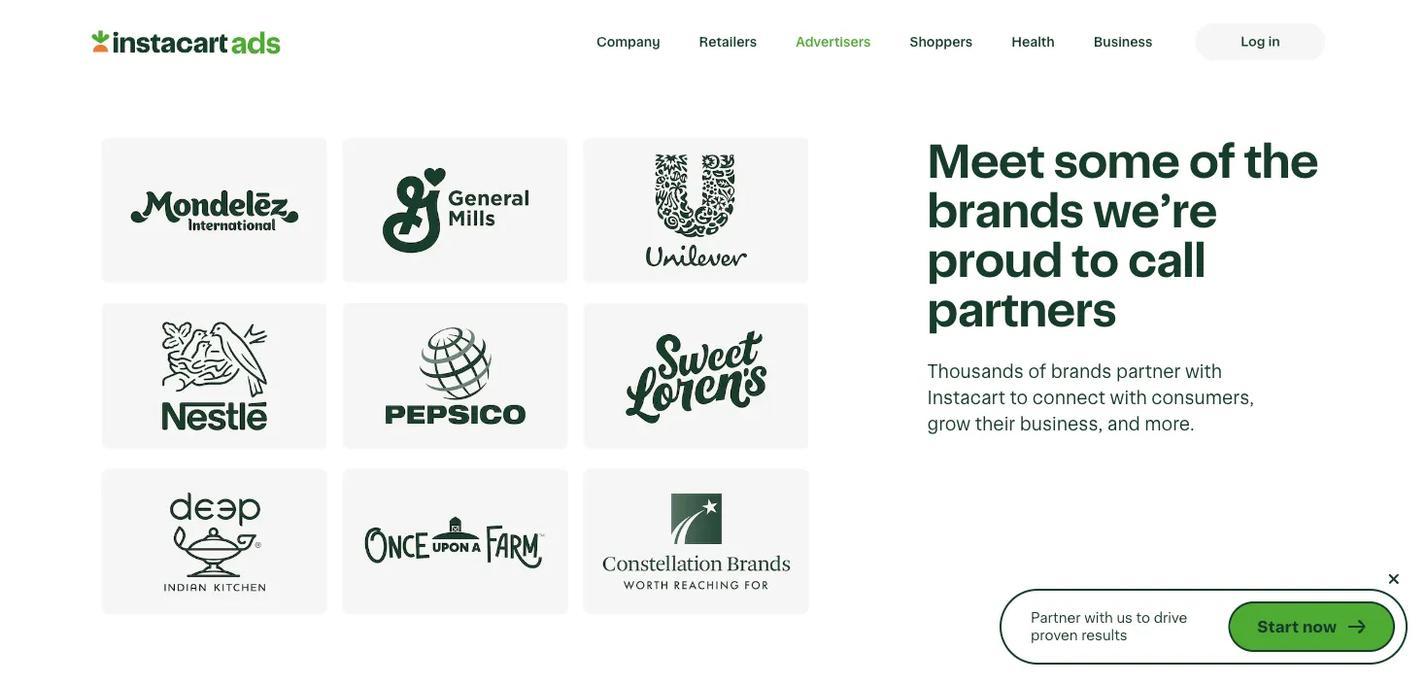 Task type: locate. For each thing, give the bounding box(es) containing it.
grow
[[928, 415, 971, 434]]

of
[[1190, 139, 1236, 186], [1029, 363, 1047, 382]]

thousands
[[928, 363, 1024, 382]]

unilever image
[[584, 138, 810, 283]]

partner with us to drive proven results
[[1031, 611, 1188, 643]]

0 vertical spatial with
[[1186, 363, 1223, 382]]

and
[[1108, 415, 1141, 434]]

pepsico image
[[343, 303, 569, 449]]

partner
[[1117, 363, 1181, 382]]

advertisers button
[[777, 23, 891, 60]]

to left call
[[1072, 238, 1119, 285]]

we're
[[1094, 189, 1218, 235]]

now
[[1303, 618, 1338, 635]]

retailers button
[[680, 23, 777, 60]]

2 vertical spatial to
[[1137, 611, 1151, 626]]

1 horizontal spatial to
[[1072, 238, 1119, 285]]

with up and
[[1111, 389, 1148, 408]]

to inside thousands of brands partner with instacart to connect with consumers, grow their business, and more.
[[1010, 389, 1029, 408]]

1 vertical spatial to
[[1010, 389, 1029, 408]]

of up "connect"
[[1029, 363, 1047, 382]]

company button
[[577, 23, 680, 60]]

consumers,
[[1152, 389, 1255, 408]]

brands up "connect"
[[1051, 363, 1112, 382]]

business,
[[1020, 415, 1103, 434]]

log in
[[1242, 35, 1281, 48]]

brands
[[928, 189, 1084, 235], [1051, 363, 1112, 382]]

to
[[1072, 238, 1119, 285], [1010, 389, 1029, 408], [1137, 611, 1151, 626]]

to inside meet some of the brands we're proud to call partners
[[1072, 238, 1119, 285]]

0 horizontal spatial to
[[1010, 389, 1029, 408]]

1 vertical spatial brands
[[1051, 363, 1112, 382]]

with
[[1186, 363, 1223, 382], [1111, 389, 1148, 408], [1085, 611, 1114, 626]]

to up their
[[1010, 389, 1029, 408]]

brands up proud
[[928, 189, 1084, 235]]

1 vertical spatial of
[[1029, 363, 1047, 382]]

constellation image
[[584, 469, 810, 615]]

0 vertical spatial to
[[1072, 238, 1119, 285]]

with inside partner with us to drive proven results
[[1085, 611, 1114, 626]]

with up consumers,
[[1186, 363, 1223, 382]]

to right us at bottom
[[1137, 611, 1151, 626]]

log in link
[[1196, 23, 1326, 60]]

drive
[[1154, 611, 1188, 626]]

of left the
[[1190, 139, 1236, 186]]

2 vertical spatial with
[[1085, 611, 1114, 626]]

2 horizontal spatial to
[[1137, 611, 1151, 626]]

0 vertical spatial of
[[1190, 139, 1236, 186]]

with up results
[[1085, 611, 1114, 626]]

0 vertical spatial brands
[[928, 189, 1084, 235]]

0 horizontal spatial of
[[1029, 363, 1047, 382]]

deep image
[[102, 469, 328, 615]]

brands inside meet some of the brands we're proud to call partners
[[928, 189, 1084, 235]]

1 horizontal spatial of
[[1190, 139, 1236, 186]]

to inside partner with us to drive proven results
[[1137, 611, 1151, 626]]

start now link
[[1229, 602, 1396, 652]]

meet some of the brands we're proud to call partners
[[928, 139, 1319, 335]]



Task type: vqa. For each thing, say whether or not it's contained in the screenshot.
the middle pickup
no



Task type: describe. For each thing, give the bounding box(es) containing it.
brands inside thousands of brands partner with instacart to connect with consumers, grow their business, and more.
[[1051, 363, 1112, 382]]

log
[[1242, 35, 1266, 48]]

partners
[[928, 288, 1117, 335]]

some
[[1054, 139, 1180, 186]]

of inside thousands of brands partner with instacart to connect with consumers, grow their business, and more.
[[1029, 363, 1047, 382]]

health button
[[993, 23, 1075, 60]]

business button
[[1075, 23, 1173, 60]]

of inside meet some of the brands we're proud to call partners
[[1190, 139, 1236, 186]]

1 vertical spatial with
[[1111, 389, 1148, 408]]

business
[[1094, 35, 1153, 49]]

meet
[[928, 139, 1045, 186]]

proven
[[1031, 628, 1079, 643]]

health
[[1012, 35, 1055, 49]]

once upon a farm image
[[343, 469, 569, 615]]

general mills image
[[343, 138, 569, 283]]

start
[[1258, 618, 1300, 635]]

the
[[1245, 139, 1319, 186]]

instacart
[[928, 389, 1006, 408]]

nestle image
[[102, 303, 328, 449]]

partner
[[1031, 611, 1082, 626]]

advertisers
[[796, 35, 871, 49]]

proud
[[928, 238, 1063, 285]]

sweet lorens image
[[584, 303, 810, 449]]

start now
[[1258, 618, 1338, 635]]

retailers
[[699, 35, 757, 49]]

call
[[1129, 238, 1206, 285]]

more.
[[1145, 415, 1195, 434]]

mondelez image
[[102, 138, 328, 283]]

their
[[976, 415, 1016, 434]]

shoppers
[[910, 35, 973, 49]]

company
[[597, 35, 661, 49]]

shoppers button
[[891, 23, 993, 60]]

thousands of brands partner with instacart to connect with consumers, grow their business, and more.
[[928, 363, 1255, 434]]

connect
[[1033, 389, 1106, 408]]

results
[[1082, 628, 1128, 643]]

in
[[1269, 35, 1281, 48]]

us
[[1117, 611, 1133, 626]]



